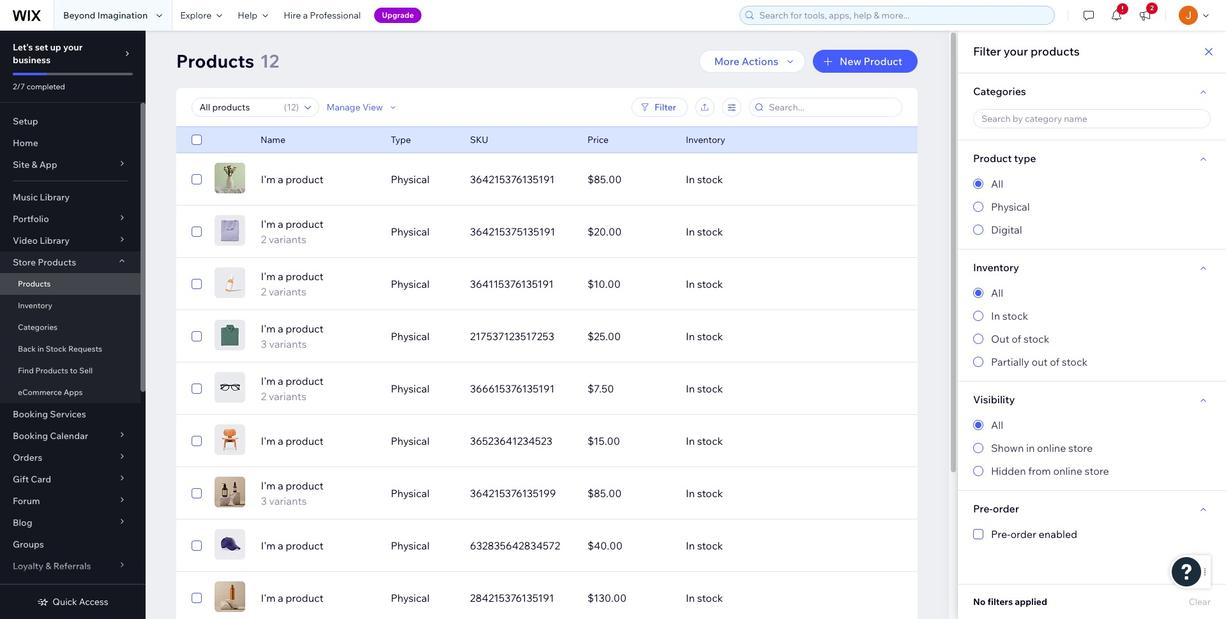 Task type: describe. For each thing, give the bounding box(es) containing it.
& for site
[[32, 159, 37, 171]]

library for music library
[[40, 192, 70, 203]]

store for hidden from online store
[[1085, 465, 1110, 478]]

visibility
[[974, 394, 1015, 406]]

site & app
[[13, 159, 57, 171]]

variants for 364115376135191
[[269, 286, 306, 298]]

in stock link for 364215376135191
[[679, 164, 865, 195]]

setup link
[[0, 111, 141, 132]]

inventory inside sidebar element
[[18, 301, 52, 311]]

explore
[[180, 10, 212, 21]]

$7.50 link
[[580, 374, 679, 404]]

booking services
[[13, 409, 86, 420]]

no
[[974, 597, 986, 608]]

product type
[[974, 152, 1037, 165]]

option group for product type
[[974, 176, 1211, 238]]

$15.00 link
[[580, 426, 679, 457]]

home link
[[0, 132, 141, 154]]

forum
[[13, 496, 40, 507]]

7 product from the top
[[285, 480, 323, 493]]

stock for 36523641234523
[[698, 435, 723, 448]]

36523641234523
[[470, 435, 553, 448]]

point
[[13, 583, 35, 594]]

in stock for 36523641234523
[[686, 435, 723, 448]]

name
[[261, 134, 286, 146]]

2 button
[[1132, 0, 1160, 31]]

physical link for 364215376135199
[[383, 479, 463, 509]]

blog button
[[0, 512, 141, 534]]

in for 364215376135199
[[686, 488, 695, 500]]

in stock link for 284215376135191
[[679, 583, 865, 614]]

stock for 364215376135199
[[698, 488, 723, 500]]

music library link
[[0, 187, 141, 208]]

inventory link
[[0, 295, 141, 317]]

gift card
[[13, 474, 51, 486]]

9 i'm from the top
[[261, 592, 275, 605]]

imagination
[[97, 10, 148, 21]]

access
[[79, 597, 108, 608]]

in stock link for 364215375135191
[[679, 217, 865, 247]]

applied
[[1015, 597, 1048, 608]]

4 product from the top
[[285, 323, 323, 335]]

1 i'm from the top
[[261, 173, 275, 186]]

i'm a product link for 36523641234523
[[253, 434, 383, 449]]

in stock for 364215376135191
[[686, 173, 723, 186]]

filter for filter
[[655, 102, 677, 113]]

Pre-order enabled checkbox
[[974, 527, 1211, 542]]

services
[[50, 409, 86, 420]]

categories inside sidebar element
[[18, 323, 58, 332]]

stock for 284215376135191
[[698, 592, 723, 605]]

price
[[588, 134, 609, 146]]

physical link for 632835642834572
[[383, 531, 463, 562]]

284215376135191
[[470, 592, 554, 605]]

$130.00 link
[[580, 583, 679, 614]]

in stock for 366615376135191
[[686, 383, 723, 396]]

home
[[13, 137, 38, 149]]

music
[[13, 192, 38, 203]]

Search by category name field
[[978, 110, 1207, 128]]

in for 364215376135191
[[686, 173, 695, 186]]

364215376135191 link
[[463, 164, 580, 195]]

8 product from the top
[[285, 540, 323, 553]]

in for 284215376135191
[[686, 592, 695, 605]]

filters
[[988, 597, 1013, 608]]

( 12 )
[[284, 102, 299, 113]]

new product
[[840, 55, 903, 68]]

5 i'm from the top
[[261, 375, 275, 388]]

physical for 366615376135191
[[391, 383, 430, 396]]

5 product from the top
[[285, 375, 323, 388]]

217537123517253
[[470, 330, 555, 343]]

1 vertical spatial of
[[1051, 356, 1060, 369]]

setup
[[13, 116, 38, 127]]

i'm a product link for 284215376135191
[[253, 591, 383, 606]]

physical for 364115376135191
[[391, 278, 430, 291]]

$25.00 link
[[580, 321, 679, 352]]

booking calendar button
[[0, 426, 141, 447]]

i'm a product 3 variants for 217537123517253
[[261, 323, 323, 351]]

$15.00
[[588, 435, 620, 448]]

stock for 364215375135191
[[698, 226, 723, 238]]

physical for 364215375135191
[[391, 226, 430, 238]]

portfolio
[[13, 213, 49, 225]]

physical for 364215376135191
[[391, 173, 430, 186]]

orders
[[13, 452, 42, 464]]

out
[[1032, 356, 1048, 369]]

partially out of stock
[[992, 356, 1088, 369]]

booking for booking calendar
[[13, 431, 48, 442]]

products inside "link"
[[18, 279, 51, 289]]

products inside 'dropdown button'
[[38, 257, 76, 268]]

physical for 36523641234523
[[391, 435, 430, 448]]

your inside let's set up your business
[[63, 42, 83, 53]]

products link
[[0, 273, 141, 295]]

in stock link for 364115376135191
[[679, 269, 865, 300]]

632835642834572
[[470, 540, 561, 553]]

option group for inventory
[[974, 286, 1211, 370]]

physical link for 364115376135191
[[383, 269, 463, 300]]

sku
[[470, 134, 489, 146]]

2 i'm from the top
[[261, 218, 275, 231]]

in stock link for 364215376135199
[[679, 479, 865, 509]]

3 product from the top
[[285, 270, 323, 283]]

2 for 366615376135191
[[261, 390, 266, 403]]

2/7 completed
[[13, 82, 65, 91]]

i'm a product link for 632835642834572
[[253, 539, 383, 554]]

physical link for 217537123517253
[[383, 321, 463, 352]]

in stock for 364215376135199
[[686, 488, 723, 500]]

$25.00
[[588, 330, 621, 343]]

364215376135199
[[470, 488, 556, 500]]

$20.00 link
[[580, 217, 679, 247]]

284215376135191 link
[[463, 583, 580, 614]]

find
[[18, 366, 34, 376]]

632835642834572 link
[[463, 531, 580, 562]]

$40.00 link
[[580, 531, 679, 562]]

(
[[284, 102, 287, 113]]

product inside dropdown button
[[864, 55, 903, 68]]

actions
[[742, 55, 779, 68]]

store products button
[[0, 252, 141, 273]]

more actions
[[715, 55, 779, 68]]

in for 364215375135191
[[686, 226, 695, 238]]

stock for 364115376135191
[[698, 278, 723, 291]]

physical link for 364215376135191
[[383, 164, 463, 195]]

12 for products 12
[[260, 50, 279, 72]]

364115376135191
[[470, 278, 554, 291]]

variants for 366615376135191
[[269, 390, 306, 403]]

products up ecommerce apps
[[35, 366, 68, 376]]

$130.00
[[588, 592, 627, 605]]

2 for 364115376135191
[[261, 286, 266, 298]]

in stock for 217537123517253
[[686, 330, 723, 343]]

beyond
[[63, 10, 95, 21]]

hidden
[[992, 465, 1027, 478]]

364215376135199 link
[[463, 479, 580, 509]]

7 i'm from the top
[[261, 480, 275, 493]]

stock for 366615376135191
[[698, 383, 723, 396]]

6 i'm from the top
[[261, 435, 275, 448]]

all for physical
[[992, 178, 1004, 190]]

$10.00
[[588, 278, 621, 291]]

$85.00 link for 364215376135191
[[580, 164, 679, 195]]

out
[[992, 333, 1010, 346]]

stock
[[46, 344, 67, 354]]

i'm a product for 364215376135191
[[261, 173, 323, 186]]

0 vertical spatial categories
[[974, 85, 1027, 98]]

pre- for pre-order
[[974, 503, 993, 516]]

library for video library
[[40, 235, 70, 247]]

physical for 632835642834572
[[391, 540, 430, 553]]

physical link for 284215376135191
[[383, 583, 463, 614]]

online for in
[[1038, 442, 1067, 455]]

filter your products
[[974, 44, 1080, 59]]

booking calendar
[[13, 431, 88, 442]]

& for loyalty
[[45, 561, 51, 573]]

all for shown in online store
[[992, 419, 1004, 432]]

8 i'm from the top
[[261, 540, 275, 553]]

3 for 217537123517253
[[261, 338, 267, 351]]

manage view
[[327, 102, 383, 113]]

4 i'm from the top
[[261, 323, 275, 335]]

217537123517253 link
[[463, 321, 580, 352]]

point of sale
[[13, 583, 66, 594]]

2 product from the top
[[285, 218, 323, 231]]

i'm a product 2 variants for 364215375135191
[[261, 218, 323, 246]]

back in stock requests link
[[0, 339, 141, 360]]

0 vertical spatial inventory
[[686, 134, 726, 146]]

more actions button
[[699, 50, 806, 73]]

new product button
[[813, 50, 918, 73]]

to
[[70, 366, 77, 376]]

booking for booking services
[[13, 409, 48, 420]]

in for 364115376135191
[[686, 278, 695, 291]]

1 product from the top
[[285, 173, 323, 186]]

filter for filter your products
[[974, 44, 1002, 59]]

back in stock requests
[[18, 344, 102, 354]]



Task type: vqa. For each thing, say whether or not it's contained in the screenshot.
No
yes



Task type: locate. For each thing, give the bounding box(es) containing it.
2 horizontal spatial of
[[1051, 356, 1060, 369]]

i'm a product 3 variants
[[261, 323, 323, 351], [261, 480, 323, 508]]

0 vertical spatial filter
[[974, 44, 1002, 59]]

Search for tools, apps, help & more... field
[[756, 6, 1051, 24]]

pre-order
[[974, 503, 1020, 516]]

0 vertical spatial pre-
[[974, 503, 993, 516]]

1 3 from the top
[[261, 338, 267, 351]]

1 vertical spatial option group
[[974, 286, 1211, 370]]

library up portfolio "dropdown button"
[[40, 192, 70, 203]]

$85.00 down price
[[588, 173, 622, 186]]

products down "store"
[[18, 279, 51, 289]]

1 horizontal spatial product
[[974, 152, 1012, 165]]

1 vertical spatial store
[[1085, 465, 1110, 478]]

3 variants from the top
[[269, 338, 307, 351]]

0 horizontal spatial 12
[[260, 50, 279, 72]]

5 variants from the top
[[269, 495, 307, 508]]

in for 632835642834572
[[686, 540, 695, 553]]

1 vertical spatial categories
[[18, 323, 58, 332]]

1 library from the top
[[40, 192, 70, 203]]

2 vertical spatial inventory
[[18, 301, 52, 311]]

0 vertical spatial i'm a product 2 variants
[[261, 218, 323, 246]]

type
[[1015, 152, 1037, 165]]

2 vertical spatial option group
[[974, 418, 1211, 479]]

$85.00 link up $40.00 link
[[580, 479, 679, 509]]

store for shown in online store
[[1069, 442, 1093, 455]]

groups
[[13, 539, 44, 551]]

366615376135191
[[470, 383, 555, 396]]

& inside "dropdown button"
[[45, 561, 51, 573]]

1 horizontal spatial in
[[1027, 442, 1035, 455]]

shown
[[992, 442, 1024, 455]]

& inside dropdown button
[[32, 159, 37, 171]]

9 in stock link from the top
[[679, 583, 865, 614]]

help
[[238, 10, 258, 21]]

0 vertical spatial &
[[32, 159, 37, 171]]

in for 36523641234523
[[686, 435, 695, 448]]

3 option group from the top
[[974, 418, 1211, 479]]

8 in stock link from the top
[[679, 531, 865, 562]]

all for in stock
[[992, 287, 1004, 300]]

2 physical link from the top
[[383, 217, 463, 247]]

variants
[[269, 233, 306, 246], [269, 286, 306, 298], [269, 338, 307, 351], [269, 390, 306, 403], [269, 495, 307, 508]]

None checkbox
[[192, 132, 202, 148], [192, 172, 202, 187], [192, 329, 202, 344], [192, 381, 202, 397], [192, 486, 202, 502], [192, 539, 202, 554], [192, 591, 202, 606], [192, 132, 202, 148], [192, 172, 202, 187], [192, 329, 202, 344], [192, 381, 202, 397], [192, 486, 202, 502], [192, 539, 202, 554], [192, 591, 202, 606]]

i'm a product 2 variants
[[261, 218, 323, 246], [261, 270, 323, 298], [261, 375, 323, 403]]

i'm a product for 632835642834572
[[261, 540, 323, 553]]

0 vertical spatial in
[[37, 344, 44, 354]]

3 i'm a product link from the top
[[253, 539, 383, 554]]

upgrade button
[[374, 8, 422, 23]]

$10.00 link
[[580, 269, 679, 300]]

Search... field
[[765, 98, 898, 116]]

enabled
[[1039, 528, 1078, 541]]

4 i'm a product link from the top
[[253, 591, 383, 606]]

physical
[[391, 173, 430, 186], [992, 201, 1030, 213], [391, 226, 430, 238], [391, 278, 430, 291], [391, 330, 430, 343], [391, 383, 430, 396], [391, 435, 430, 448], [391, 488, 430, 500], [391, 540, 430, 553], [391, 592, 430, 605]]

0 vertical spatial 3
[[261, 338, 267, 351]]

products up products "link"
[[38, 257, 76, 268]]

order for pre-order
[[993, 503, 1020, 516]]

booking inside popup button
[[13, 431, 48, 442]]

1 vertical spatial i'm a product 3 variants
[[261, 480, 323, 508]]

in
[[37, 344, 44, 354], [1027, 442, 1035, 455]]

1 $85.00 from the top
[[588, 173, 622, 186]]

filter inside filter button
[[655, 102, 677, 113]]

6 product from the top
[[285, 435, 323, 448]]

0 horizontal spatial in
[[37, 344, 44, 354]]

stock for 364215376135191
[[698, 173, 723, 186]]

2 i'm a product from the top
[[261, 435, 323, 448]]

pre- down pre-order
[[992, 528, 1011, 541]]

2 for 364215375135191
[[261, 233, 266, 246]]

$20.00
[[588, 226, 622, 238]]

i'm a product 3 variants for 364215376135199
[[261, 480, 323, 508]]

$7.50
[[588, 383, 614, 396]]

online for from
[[1054, 465, 1083, 478]]

video library
[[13, 235, 70, 247]]

366615376135191 link
[[463, 374, 580, 404]]

4 in stock link from the top
[[679, 321, 865, 352]]

in stock link for 36523641234523
[[679, 426, 865, 457]]

12 left manage
[[287, 102, 296, 113]]

2 booking from the top
[[13, 431, 48, 442]]

find products to sell
[[18, 366, 93, 376]]

1 vertical spatial order
[[1011, 528, 1037, 541]]

loyalty
[[13, 561, 43, 573]]

online right from
[[1054, 465, 1083, 478]]

364215375135191
[[470, 226, 555, 238]]

0 vertical spatial i'm a product 3 variants
[[261, 323, 323, 351]]

1 in stock link from the top
[[679, 164, 865, 195]]

booking up orders
[[13, 431, 48, 442]]

1 vertical spatial all
[[992, 287, 1004, 300]]

in stock link for 366615376135191
[[679, 374, 865, 404]]

video
[[13, 235, 38, 247]]

i'm a product 2 variants for 364115376135191
[[261, 270, 323, 298]]

1 horizontal spatial 12
[[287, 102, 296, 113]]

0 horizontal spatial inventory
[[18, 301, 52, 311]]

portfolio button
[[0, 208, 141, 230]]

product right new
[[864, 55, 903, 68]]

in stock link
[[679, 164, 865, 195], [679, 217, 865, 247], [679, 269, 865, 300], [679, 321, 865, 352], [679, 374, 865, 404], [679, 426, 865, 457], [679, 479, 865, 509], [679, 531, 865, 562], [679, 583, 865, 614]]

site & app button
[[0, 154, 141, 176]]

1 vertical spatial &
[[45, 561, 51, 573]]

online up hidden from online store
[[1038, 442, 1067, 455]]

1 vertical spatial online
[[1054, 465, 1083, 478]]

0 horizontal spatial of
[[37, 583, 45, 594]]

in right back
[[37, 344, 44, 354]]

store
[[13, 257, 36, 268]]

categories
[[974, 85, 1027, 98], [18, 323, 58, 332]]

beyond imagination
[[63, 10, 148, 21]]

stock for 217537123517253
[[698, 330, 723, 343]]

quick access
[[53, 597, 108, 608]]

referrals
[[53, 561, 91, 573]]

5 physical link from the top
[[383, 374, 463, 404]]

categories link
[[0, 317, 141, 339]]

3 for 364215376135199
[[261, 495, 267, 508]]

order inside "pre-order enabled" option
[[1011, 528, 1037, 541]]

0 horizontal spatial categories
[[18, 323, 58, 332]]

7 in stock link from the top
[[679, 479, 865, 509]]

6 in stock link from the top
[[679, 426, 865, 457]]

7 physical link from the top
[[383, 479, 463, 509]]

products down explore
[[176, 50, 254, 72]]

$40.00
[[588, 540, 623, 553]]

0 vertical spatial library
[[40, 192, 70, 203]]

find products to sell link
[[0, 360, 141, 382]]

from
[[1029, 465, 1052, 478]]

$85.00 link for 364215376135199
[[580, 479, 679, 509]]

3 i'm from the top
[[261, 270, 275, 283]]

1 variants from the top
[[269, 233, 306, 246]]

in stock for 284215376135191
[[686, 592, 723, 605]]

type
[[391, 134, 411, 146]]

0 horizontal spatial your
[[63, 42, 83, 53]]

music library
[[13, 192, 70, 203]]

product left type
[[974, 152, 1012, 165]]

6 physical link from the top
[[383, 426, 463, 457]]

1 $85.00 link from the top
[[580, 164, 679, 195]]

0 horizontal spatial product
[[864, 55, 903, 68]]

2 vertical spatial all
[[992, 419, 1004, 432]]

$85.00 for 364215376135199
[[588, 488, 622, 500]]

$85.00 link down price
[[580, 164, 679, 195]]

in stock link for 217537123517253
[[679, 321, 865, 352]]

in for stock
[[37, 344, 44, 354]]

digital
[[992, 224, 1023, 236]]

i'm a product 2 variants for 366615376135191
[[261, 375, 323, 403]]

partially
[[992, 356, 1030, 369]]

in inside sidebar element
[[37, 344, 44, 354]]

3 all from the top
[[992, 419, 1004, 432]]

business
[[13, 54, 51, 66]]

1 vertical spatial library
[[40, 235, 70, 247]]

pre- down hidden
[[974, 503, 993, 516]]

9 physical link from the top
[[383, 583, 463, 614]]

5 in stock link from the top
[[679, 374, 865, 404]]

1 i'm a product 2 variants from the top
[[261, 218, 323, 246]]

completed
[[27, 82, 65, 91]]

physical for 364215376135199
[[391, 488, 430, 500]]

2 3 from the top
[[261, 495, 267, 508]]

1 vertical spatial pre-
[[992, 528, 1011, 541]]

0 vertical spatial booking
[[13, 409, 48, 420]]

apps
[[64, 388, 83, 397]]

2 all from the top
[[992, 287, 1004, 300]]

all up out
[[992, 287, 1004, 300]]

None checkbox
[[192, 224, 202, 240], [192, 277, 202, 292], [192, 434, 202, 449], [192, 224, 202, 240], [192, 277, 202, 292], [192, 434, 202, 449]]

3 i'm a product 2 variants from the top
[[261, 375, 323, 403]]

video library button
[[0, 230, 141, 252]]

$85.00 link
[[580, 164, 679, 195], [580, 479, 679, 509]]

hidden from online store
[[992, 465, 1110, 478]]

1 vertical spatial 12
[[287, 102, 296, 113]]

2 option group from the top
[[974, 286, 1211, 370]]

i'm a product for 36523641234523
[[261, 435, 323, 448]]

0 vertical spatial 12
[[260, 50, 279, 72]]

order left enabled
[[1011, 528, 1037, 541]]

1 i'm a product link from the top
[[253, 172, 383, 187]]

store products
[[13, 257, 76, 268]]

in stock for 632835642834572
[[686, 540, 723, 553]]

0 vertical spatial order
[[993, 503, 1020, 516]]

i'm a product for 284215376135191
[[261, 592, 323, 605]]

0 horizontal spatial &
[[32, 159, 37, 171]]

requests
[[68, 344, 102, 354]]

in stock link for 632835642834572
[[679, 531, 865, 562]]

in
[[686, 173, 695, 186], [686, 226, 695, 238], [686, 278, 695, 291], [992, 310, 1001, 323], [686, 330, 695, 343], [686, 383, 695, 396], [686, 435, 695, 448], [686, 488, 695, 500], [686, 540, 695, 553], [686, 592, 695, 605]]

all up shown
[[992, 419, 1004, 432]]

12 down "help" button
[[260, 50, 279, 72]]

0 vertical spatial $85.00
[[588, 173, 622, 186]]

1 vertical spatial $85.00 link
[[580, 479, 679, 509]]

2 i'm a product 2 variants from the top
[[261, 270, 323, 298]]

inventory down products "link"
[[18, 301, 52, 311]]

i'm a product link for 364215376135191
[[253, 172, 383, 187]]

physical link for 366615376135191
[[383, 374, 463, 404]]

1 all from the top
[[992, 178, 1004, 190]]

4 variants from the top
[[269, 390, 306, 403]]

store right from
[[1085, 465, 1110, 478]]

categories up back
[[18, 323, 58, 332]]

2 vertical spatial of
[[37, 583, 45, 594]]

variants for 364215375135191
[[269, 233, 306, 246]]

library up store products
[[40, 235, 70, 247]]

set
[[35, 42, 48, 53]]

i'm a product
[[261, 173, 323, 186], [261, 435, 323, 448], [261, 540, 323, 553], [261, 592, 323, 605]]

pre- for pre-order enabled
[[992, 528, 1011, 541]]

ecommerce apps link
[[0, 382, 141, 404]]

sale
[[47, 583, 66, 594]]

1 vertical spatial 3
[[261, 495, 267, 508]]

variants for 364215376135199
[[269, 495, 307, 508]]

categories down filter your products
[[974, 85, 1027, 98]]

physical for 217537123517253
[[391, 330, 430, 343]]

pre-order enabled
[[992, 528, 1078, 541]]

2/7
[[13, 82, 25, 91]]

1 horizontal spatial filter
[[974, 44, 1002, 59]]

store up hidden from online store
[[1069, 442, 1093, 455]]

stock
[[698, 173, 723, 186], [698, 226, 723, 238], [698, 278, 723, 291], [1003, 310, 1029, 323], [698, 330, 723, 343], [1024, 333, 1050, 346], [1062, 356, 1088, 369], [698, 383, 723, 396], [698, 435, 723, 448], [698, 488, 723, 500], [698, 540, 723, 553], [698, 592, 723, 605]]

1 i'm a product 3 variants from the top
[[261, 323, 323, 351]]

forum button
[[0, 491, 141, 512]]

2 vertical spatial i'm a product 2 variants
[[261, 375, 323, 403]]

new
[[840, 55, 862, 68]]

2 library from the top
[[40, 235, 70, 247]]

0 vertical spatial online
[[1038, 442, 1067, 455]]

your right up
[[63, 42, 83, 53]]

physical for 284215376135191
[[391, 592, 430, 605]]

no filters applied
[[974, 597, 1048, 608]]

booking services link
[[0, 404, 141, 426]]

$85.00 for 364215376135191
[[588, 173, 622, 186]]

hire
[[284, 10, 301, 21]]

upgrade
[[382, 10, 414, 20]]

in for online
[[1027, 442, 1035, 455]]

1 horizontal spatial your
[[1004, 44, 1029, 59]]

option group
[[974, 176, 1211, 238], [974, 286, 1211, 370], [974, 418, 1211, 479]]

1 horizontal spatial of
[[1012, 333, 1022, 346]]

1 vertical spatial in
[[1027, 442, 1035, 455]]

4 physical link from the top
[[383, 321, 463, 352]]

sidebar element
[[0, 31, 146, 620]]

library
[[40, 192, 70, 203], [40, 235, 70, 247]]

gift
[[13, 474, 29, 486]]

in stock inside option group
[[992, 310, 1029, 323]]

order for pre-order enabled
[[1011, 528, 1037, 541]]

1 i'm a product from the top
[[261, 173, 323, 186]]

orders button
[[0, 447, 141, 469]]

pre- inside "pre-order enabled" option
[[992, 528, 1011, 541]]

inventory down filter button
[[686, 134, 726, 146]]

up
[[50, 42, 61, 53]]

of inside sidebar element
[[37, 583, 45, 594]]

loyalty & referrals button
[[0, 556, 141, 578]]

in right shown
[[1027, 442, 1035, 455]]

inventory down digital
[[974, 261, 1020, 274]]

card
[[31, 474, 51, 486]]

option group for visibility
[[974, 418, 1211, 479]]

1 vertical spatial product
[[974, 152, 1012, 165]]

in stock for 364215375135191
[[686, 226, 723, 238]]

let's
[[13, 42, 33, 53]]

stock for 632835642834572
[[698, 540, 723, 553]]

2 horizontal spatial inventory
[[974, 261, 1020, 274]]

hire a professional
[[284, 10, 361, 21]]

of for stock
[[1012, 333, 1022, 346]]

library inside popup button
[[40, 235, 70, 247]]

booking down 'ecommerce'
[[13, 409, 48, 420]]

0 vertical spatial of
[[1012, 333, 1022, 346]]

groups link
[[0, 534, 141, 556]]

physical link for 364215375135191
[[383, 217, 463, 247]]

1 horizontal spatial categories
[[974, 85, 1027, 98]]

2 i'm a product link from the top
[[253, 434, 383, 449]]

1 horizontal spatial inventory
[[686, 134, 726, 146]]

4 i'm a product from the top
[[261, 592, 323, 605]]

Unsaved view field
[[196, 98, 280, 116]]

of for sale
[[37, 583, 45, 594]]

1 option group from the top
[[974, 176, 1211, 238]]

back
[[18, 344, 36, 354]]

product
[[285, 173, 323, 186], [285, 218, 323, 231], [285, 270, 323, 283], [285, 323, 323, 335], [285, 375, 323, 388], [285, 435, 323, 448], [285, 480, 323, 493], [285, 540, 323, 553], [285, 592, 323, 605]]

0 vertical spatial $85.00 link
[[580, 164, 679, 195]]

all down product type on the top of the page
[[992, 178, 1004, 190]]

2 variants from the top
[[269, 286, 306, 298]]

3 physical link from the top
[[383, 269, 463, 300]]

3 i'm a product from the top
[[261, 540, 323, 553]]

0 vertical spatial store
[[1069, 442, 1093, 455]]

0 vertical spatial option group
[[974, 176, 1211, 238]]

1 vertical spatial i'm a product 2 variants
[[261, 270, 323, 298]]

1 vertical spatial inventory
[[974, 261, 1020, 274]]

point of sale link
[[0, 578, 141, 599]]

2 $85.00 from the top
[[588, 488, 622, 500]]

your left products
[[1004, 44, 1029, 59]]

0 vertical spatial all
[[992, 178, 1004, 190]]

3 in stock link from the top
[[679, 269, 865, 300]]

$85.00 up $40.00 at bottom
[[588, 488, 622, 500]]

2 i'm a product 3 variants from the top
[[261, 480, 323, 508]]

12 for ( 12 )
[[287, 102, 296, 113]]

in for 366615376135191
[[686, 383, 695, 396]]

2 in stock link from the top
[[679, 217, 865, 247]]

36523641234523 link
[[463, 426, 580, 457]]

1 booking from the top
[[13, 409, 48, 420]]

9 product from the top
[[285, 592, 323, 605]]

1 horizontal spatial &
[[45, 561, 51, 573]]

2 inside button
[[1151, 4, 1154, 12]]

2
[[1151, 4, 1154, 12], [261, 233, 266, 246], [261, 286, 266, 298], [261, 390, 266, 403]]

in stock for 364115376135191
[[686, 278, 723, 291]]

order down hidden
[[993, 503, 1020, 516]]

in for 217537123517253
[[686, 330, 695, 343]]

& right site
[[32, 159, 37, 171]]

2 $85.00 link from the top
[[580, 479, 679, 509]]

& right loyalty
[[45, 561, 51, 573]]

1 vertical spatial booking
[[13, 431, 48, 442]]

physical link for 36523641234523
[[383, 426, 463, 457]]

8 physical link from the top
[[383, 531, 463, 562]]

1 physical link from the top
[[383, 164, 463, 195]]

12
[[260, 50, 279, 72], [287, 102, 296, 113]]

0 horizontal spatial filter
[[655, 102, 677, 113]]

1 vertical spatial filter
[[655, 102, 677, 113]]

variants for 217537123517253
[[269, 338, 307, 351]]

1 vertical spatial $85.00
[[588, 488, 622, 500]]

0 vertical spatial product
[[864, 55, 903, 68]]

calendar
[[50, 431, 88, 442]]



